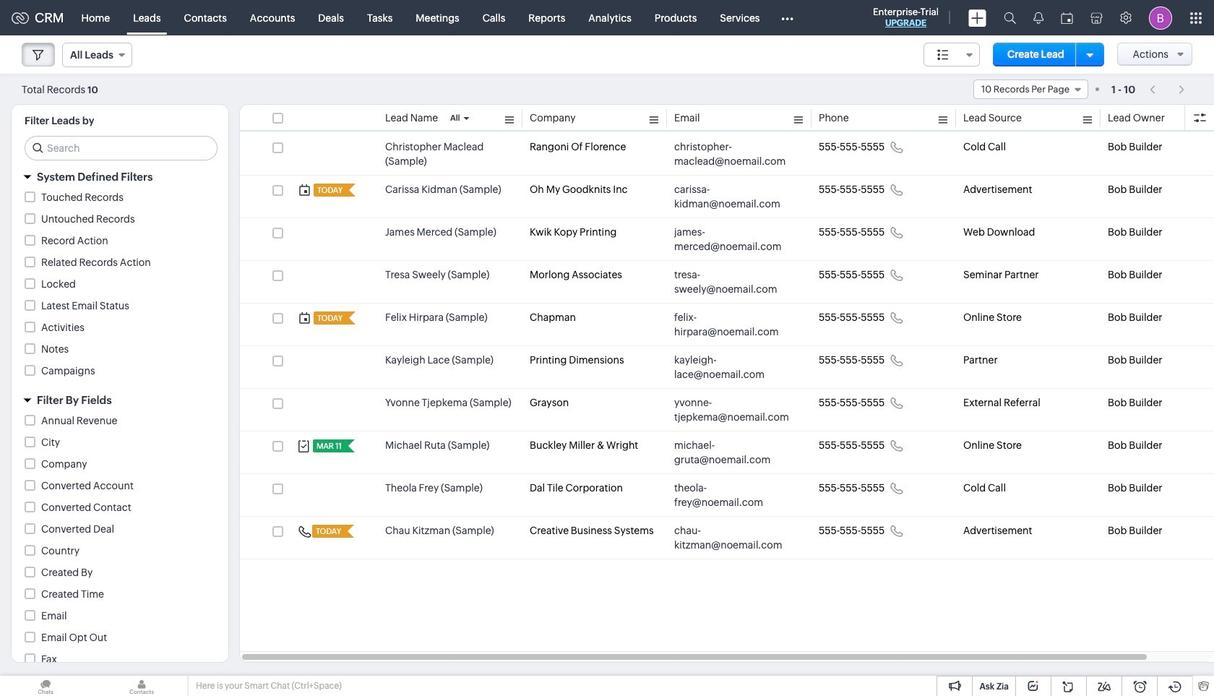 Task type: vqa. For each thing, say whether or not it's contained in the screenshot.
Signals ELEMENT
yes



Task type: locate. For each thing, give the bounding box(es) containing it.
navigation
[[1143, 79, 1193, 100]]

create menu element
[[960, 0, 995, 35]]

contacts image
[[96, 676, 187, 696]]

search element
[[995, 0, 1025, 35]]

profile image
[[1149, 6, 1172, 29]]

none field the size
[[924, 43, 980, 66]]

Other Modules field
[[772, 6, 803, 29]]

None field
[[62, 43, 132, 67], [924, 43, 980, 66], [974, 80, 1088, 99], [62, 43, 132, 67], [974, 80, 1088, 99]]

row group
[[240, 133, 1214, 559]]



Task type: describe. For each thing, give the bounding box(es) containing it.
logo image
[[12, 12, 29, 23]]

Search text field
[[25, 137, 217, 160]]

signals element
[[1025, 0, 1052, 35]]

create menu image
[[968, 9, 987, 26]]

search image
[[1004, 12, 1016, 24]]

signals image
[[1034, 12, 1044, 24]]

chats image
[[0, 676, 91, 696]]

profile element
[[1141, 0, 1181, 35]]

size image
[[938, 48, 949, 61]]

calendar image
[[1061, 12, 1073, 23]]



